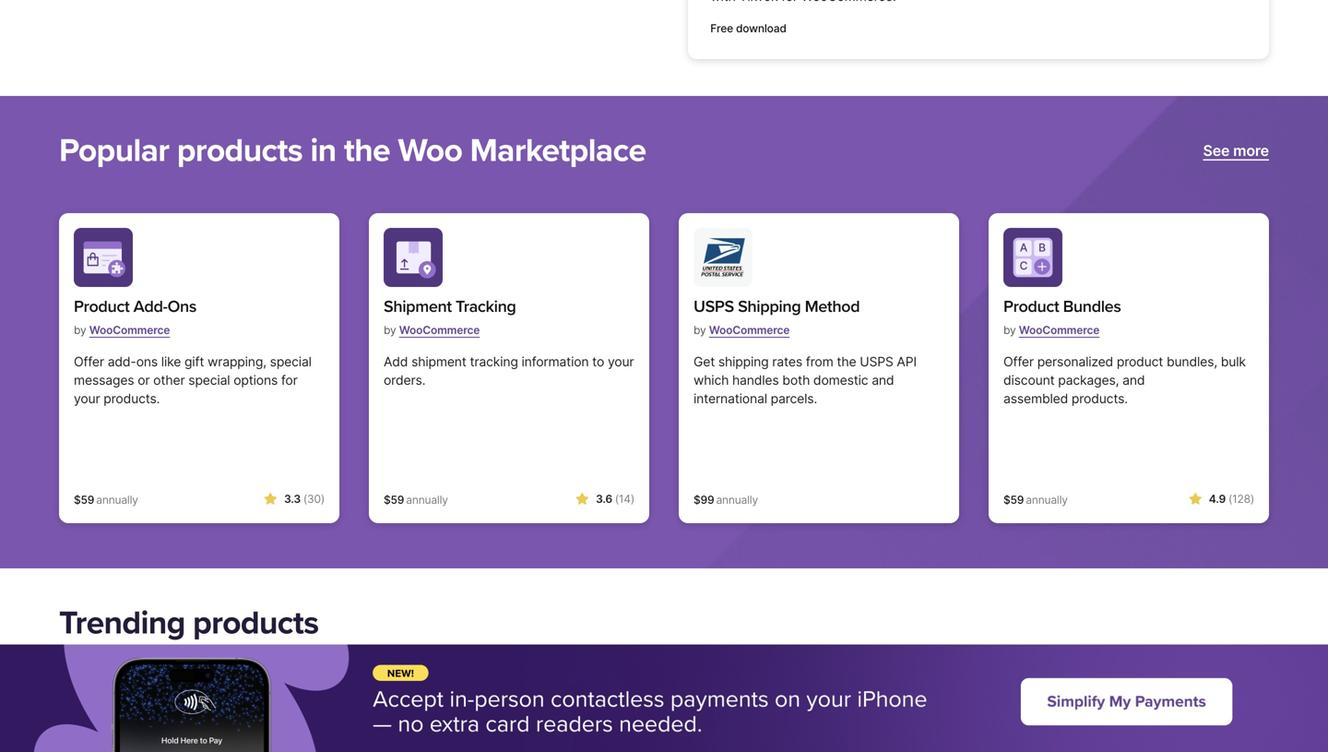 Task type: locate. For each thing, give the bounding box(es) containing it.
method
[[805, 297, 860, 317]]

by up messages
[[74, 324, 86, 337]]

your right to
[[608, 354, 634, 370]]

usps
[[694, 297, 734, 317], [860, 354, 894, 370]]

woocommerce link for add-
[[89, 316, 170, 344]]

) right 3.3
[[321, 493, 325, 506]]

0 horizontal spatial and
[[872, 373, 895, 388]]

like
[[161, 354, 181, 370]]

woocommerce link up "add-"
[[89, 316, 170, 344]]

) for product bundles
[[1251, 493, 1255, 506]]

products.
[[104, 391, 160, 407]]

and down product
[[1123, 373, 1146, 388]]

$99
[[694, 493, 715, 507]]

0 horizontal spatial $59
[[74, 493, 94, 507]]

woocommerce
[[89, 324, 170, 337], [399, 324, 480, 337], [709, 324, 790, 337], [1019, 324, 1100, 337]]

0 vertical spatial products
[[177, 131, 303, 170]]

1 horizontal spatial (
[[615, 493, 619, 506]]

woocommerce inside shipment tracking by woocommerce
[[399, 324, 480, 337]]

annually for product add-ons
[[96, 493, 138, 507]]

2 $59 annually from the left
[[384, 493, 448, 507]]

shipment tracking link
[[384, 295, 516, 320]]

both
[[783, 373, 810, 388]]

2 horizontal spatial (
[[1229, 493, 1233, 506]]

international
[[694, 391, 768, 407]]

1 $59 annually from the left
[[74, 493, 138, 507]]

2 offer from the left
[[1004, 354, 1034, 370]]

trending
[[59, 604, 185, 643]]

2 product from the left
[[1004, 297, 1060, 317]]

2 woocommerce link from the left
[[399, 316, 480, 344]]

0 vertical spatial your
[[608, 354, 634, 370]]

products
[[177, 131, 303, 170], [193, 604, 319, 643]]

product
[[74, 297, 130, 317], [1004, 297, 1060, 317]]

see more
[[1204, 142, 1270, 160]]

product bundles link
[[1004, 295, 1122, 320]]

your
[[608, 354, 634, 370], [74, 391, 100, 407]]

2 by from the left
[[384, 324, 396, 337]]

woocommerce inside usps shipping method by woocommerce
[[709, 324, 790, 337]]

the right in in the top left of the page
[[344, 131, 390, 170]]

1 vertical spatial products
[[193, 604, 319, 643]]

usps left api
[[860, 354, 894, 370]]

and
[[872, 373, 895, 388], [1123, 373, 1146, 388]]

2 $59 from the left
[[384, 493, 404, 507]]

special up for
[[270, 354, 312, 370]]

1 horizontal spatial $59 annually
[[384, 493, 448, 507]]

3 ( from the left
[[1229, 493, 1233, 506]]

by up get
[[694, 324, 706, 337]]

product left "add-" in the left top of the page
[[74, 297, 130, 317]]

the up domestic
[[837, 354, 857, 370]]

bundles,
[[1167, 354, 1218, 370]]

2 and from the left
[[1123, 373, 1146, 388]]

) right "3.6"
[[631, 493, 635, 506]]

0 horizontal spatial usps
[[694, 297, 734, 317]]

1 annually from the left
[[96, 493, 138, 507]]

annually
[[96, 493, 138, 507], [406, 493, 448, 507], [716, 493, 759, 507], [1026, 493, 1068, 507]]

1 woocommerce link from the left
[[89, 316, 170, 344]]

woocommerce link up the shipment
[[399, 316, 480, 344]]

0 horizontal spatial (
[[303, 493, 307, 506]]

4.9 ( 128 )
[[1210, 493, 1255, 506]]

woocommerce down product bundles link
[[1019, 324, 1100, 337]]

0 horizontal spatial )
[[321, 493, 325, 506]]

4 annually from the left
[[1026, 493, 1068, 507]]

product inside product bundles by woocommerce
[[1004, 297, 1060, 317]]

3 $59 from the left
[[1004, 493, 1025, 507]]

and right domestic
[[872, 373, 895, 388]]

more
[[1234, 142, 1270, 160]]

1 horizontal spatial usps
[[860, 354, 894, 370]]

$59 annually
[[74, 493, 138, 507], [384, 493, 448, 507], [1004, 493, 1068, 507]]

4 woocommerce from the left
[[1019, 324, 1100, 337]]

add-
[[133, 297, 168, 317]]

bulk
[[1221, 354, 1246, 370]]

1 horizontal spatial and
[[1123, 373, 1146, 388]]

product inside product add-ons by woocommerce
[[74, 297, 130, 317]]

3 woocommerce from the left
[[709, 324, 790, 337]]

0 horizontal spatial $59 annually
[[74, 493, 138, 507]]

0 horizontal spatial product
[[74, 297, 130, 317]]

( right "3.6"
[[615, 493, 619, 506]]

$99 annually
[[694, 493, 759, 507]]

woocommerce down the 'shipment tracking' link
[[399, 324, 480, 337]]

woocommerce link for tracking
[[399, 316, 480, 344]]

2 horizontal spatial )
[[1251, 493, 1255, 506]]

shipment tracking by woocommerce
[[384, 297, 516, 337]]

the
[[344, 131, 390, 170], [837, 354, 857, 370]]

1 $59 from the left
[[74, 493, 94, 507]]

woocommerce link
[[89, 316, 170, 344], [399, 316, 480, 344], [709, 316, 790, 344], [1019, 316, 1100, 344]]

1 product from the left
[[74, 297, 130, 317]]

by up "add"
[[384, 324, 396, 337]]

woocommerce down product add-ons link
[[89, 324, 170, 337]]

your inside add shipment tracking information to your orders.
[[608, 354, 634, 370]]

)
[[321, 493, 325, 506], [631, 493, 635, 506], [1251, 493, 1255, 506]]

0 horizontal spatial offer
[[74, 354, 104, 370]]

free download
[[711, 22, 787, 35]]

2 woocommerce from the left
[[399, 324, 480, 337]]

offer for product bundles
[[1004, 354, 1034, 370]]

gift
[[185, 354, 204, 370]]

information
[[522, 354, 589, 370]]

products for popular
[[177, 131, 303, 170]]

$59
[[74, 493, 94, 507], [384, 493, 404, 507], [1004, 493, 1025, 507]]

1 horizontal spatial )
[[631, 493, 635, 506]]

$59 annually for add-
[[74, 493, 138, 507]]

woocommerce link for shipping
[[709, 316, 790, 344]]

1 horizontal spatial offer
[[1004, 354, 1034, 370]]

messages
[[74, 373, 134, 388]]

usps shipping method by woocommerce
[[694, 297, 860, 337]]

1 vertical spatial your
[[74, 391, 100, 407]]

0 horizontal spatial your
[[74, 391, 100, 407]]

0 vertical spatial the
[[344, 131, 390, 170]]

your down messages
[[74, 391, 100, 407]]

0 vertical spatial special
[[270, 354, 312, 370]]

woocommerce down 'shipping'
[[709, 324, 790, 337]]

domestic
[[814, 373, 869, 388]]

to
[[593, 354, 605, 370]]

3 by from the left
[[694, 324, 706, 337]]

woo
[[398, 131, 462, 170]]

2 ( from the left
[[615, 493, 619, 506]]

usps left 'shipping'
[[694, 297, 734, 317]]

and inside get shipping rates from the usps api which handles both domestic and international parcels.
[[872, 373, 895, 388]]

( right 3.3
[[303, 493, 307, 506]]

1 ) from the left
[[321, 493, 325, 506]]

( right 4.9
[[1229, 493, 1233, 506]]

4 by from the left
[[1004, 324, 1016, 337]]

4 woocommerce link from the left
[[1019, 316, 1100, 344]]

) right 4.9
[[1251, 493, 1255, 506]]

other
[[153, 373, 185, 388]]

add shipment tracking information to your orders.
[[384, 354, 634, 388]]

offer inside "offer personalized product bundles, bulk discount packages, and assembled products."
[[1004, 354, 1034, 370]]

0 horizontal spatial special
[[189, 373, 230, 388]]

in
[[310, 131, 336, 170]]

(
[[303, 493, 307, 506], [615, 493, 619, 506], [1229, 493, 1233, 506]]

annually for product bundles
[[1026, 493, 1068, 507]]

1 vertical spatial usps
[[860, 354, 894, 370]]

parcels.
[[771, 391, 818, 407]]

3 $59 annually from the left
[[1004, 493, 1068, 507]]

product left the bundles
[[1004, 297, 1060, 317]]

1 horizontal spatial product
[[1004, 297, 1060, 317]]

products for trending
[[193, 604, 319, 643]]

special
[[270, 354, 312, 370], [189, 373, 230, 388]]

shipping
[[719, 354, 769, 370]]

1 offer from the left
[[74, 354, 104, 370]]

woocommerce link up shipping
[[709, 316, 790, 344]]

( for product add-ons
[[303, 493, 307, 506]]

offer inside offer add-ons like gift wrapping, special messages or other special options for your products.
[[74, 354, 104, 370]]

woocommerce link up personalized
[[1019, 316, 1100, 344]]

offer add-ons like gift wrapping, special messages or other special options for your products.
[[74, 354, 312, 407]]

woocommerce inside product bundles by woocommerce
[[1019, 324, 1100, 337]]

free download link
[[689, 0, 1270, 59]]

woocommerce inside product add-ons by woocommerce
[[89, 324, 170, 337]]

2 horizontal spatial $59 annually
[[1004, 493, 1068, 507]]

1 horizontal spatial $59
[[384, 493, 404, 507]]

and inside "offer personalized product bundles, bulk discount packages, and assembled products."
[[1123, 373, 1146, 388]]

1 by from the left
[[74, 324, 86, 337]]

special down gift
[[189, 373, 230, 388]]

1 horizontal spatial the
[[837, 354, 857, 370]]

annually for shipment tracking
[[406, 493, 448, 507]]

1 ( from the left
[[303, 493, 307, 506]]

2 ) from the left
[[631, 493, 635, 506]]

3 woocommerce link from the left
[[709, 316, 790, 344]]

1 horizontal spatial your
[[608, 354, 634, 370]]

0 vertical spatial usps
[[694, 297, 734, 317]]

1 woocommerce from the left
[[89, 324, 170, 337]]

shipping
[[738, 297, 801, 317]]

product bundles by woocommerce
[[1004, 297, 1122, 337]]

by
[[74, 324, 86, 337], [384, 324, 396, 337], [694, 324, 706, 337], [1004, 324, 1016, 337]]

orders.
[[384, 373, 426, 388]]

1 vertical spatial the
[[837, 354, 857, 370]]

woocommerce link for bundles
[[1019, 316, 1100, 344]]

1 and from the left
[[872, 373, 895, 388]]

offer up discount
[[1004, 354, 1034, 370]]

2 annually from the left
[[406, 493, 448, 507]]

rates
[[773, 354, 803, 370]]

offer
[[74, 354, 104, 370], [1004, 354, 1034, 370]]

assembled products.
[[1004, 391, 1128, 407]]

3 ) from the left
[[1251, 493, 1255, 506]]

3.3 ( 30 )
[[284, 493, 325, 506]]

2 horizontal spatial $59
[[1004, 493, 1025, 507]]

by up discount
[[1004, 324, 1016, 337]]

offer up messages
[[74, 354, 104, 370]]

usps inside get shipping rates from the usps api which handles both domestic and international parcels.
[[860, 354, 894, 370]]

3.6
[[596, 493, 613, 506]]



Task type: vqa. For each thing, say whether or not it's contained in the screenshot.
the right YOUR
yes



Task type: describe. For each thing, give the bounding box(es) containing it.
wrapping,
[[208, 354, 267, 370]]

ons
[[168, 297, 197, 317]]

usps inside usps shipping method by woocommerce
[[694, 297, 734, 317]]

tracking
[[456, 297, 516, 317]]

$59 annually for bundles
[[1004, 493, 1068, 507]]

api
[[897, 354, 917, 370]]

ons
[[136, 354, 158, 370]]

offer for product add-ons
[[74, 354, 104, 370]]

$59 for product add-ons
[[74, 493, 94, 507]]

3.6 ( 14 )
[[596, 493, 635, 506]]

for
[[281, 373, 298, 388]]

packages,
[[1059, 373, 1120, 388]]

tracking
[[470, 354, 518, 370]]

get shipping rates from the usps api which handles both domestic and international parcels.
[[694, 354, 917, 407]]

1 vertical spatial special
[[189, 373, 230, 388]]

marketplace
[[470, 131, 646, 170]]

) for product add-ons
[[321, 493, 325, 506]]

by inside shipment tracking by woocommerce
[[384, 324, 396, 337]]

$59 for shipment tracking
[[384, 493, 404, 507]]

product add-ons link
[[74, 295, 197, 320]]

your inside offer add-ons like gift wrapping, special messages or other special options for your products.
[[74, 391, 100, 407]]

by inside product add-ons by woocommerce
[[74, 324, 86, 337]]

0 horizontal spatial the
[[344, 131, 390, 170]]

$59 annually for tracking
[[384, 493, 448, 507]]

3.3
[[284, 493, 301, 506]]

get
[[694, 354, 715, 370]]

128
[[1233, 493, 1251, 506]]

bundles
[[1064, 297, 1122, 317]]

4.9
[[1210, 493, 1227, 506]]

from
[[806, 354, 834, 370]]

or
[[138, 373, 150, 388]]

popular products in the woo marketplace
[[59, 131, 646, 170]]

free
[[711, 22, 734, 35]]

popular
[[59, 131, 169, 170]]

offer personalized product bundles, bulk discount packages, and assembled products.
[[1004, 354, 1246, 407]]

by inside usps shipping method by woocommerce
[[694, 324, 706, 337]]

shipment
[[384, 297, 452, 317]]

options
[[234, 373, 278, 388]]

trending products
[[59, 604, 319, 643]]

1 horizontal spatial special
[[270, 354, 312, 370]]

usps shipping method link
[[694, 295, 860, 320]]

( for product bundles
[[1229, 493, 1233, 506]]

download
[[736, 22, 787, 35]]

shipment
[[412, 354, 467, 370]]

add-
[[108, 354, 136, 370]]

personalized
[[1038, 354, 1114, 370]]

( for shipment tracking
[[615, 493, 619, 506]]

14
[[619, 493, 631, 506]]

which
[[694, 373, 729, 388]]

product
[[1117, 354, 1164, 370]]

product add-ons by woocommerce
[[74, 297, 197, 337]]

handles
[[733, 373, 779, 388]]

$59 for product bundles
[[1004, 493, 1025, 507]]

see
[[1204, 142, 1230, 160]]

discount
[[1004, 373, 1055, 388]]

30
[[307, 493, 321, 506]]

see more link
[[1204, 140, 1270, 162]]

3 annually from the left
[[716, 493, 759, 507]]

add
[[384, 354, 408, 370]]

the inside get shipping rates from the usps api which handles both domestic and international parcels.
[[837, 354, 857, 370]]

by inside product bundles by woocommerce
[[1004, 324, 1016, 337]]

product for product bundles
[[1004, 297, 1060, 317]]

product for product add-ons
[[74, 297, 130, 317]]

) for shipment tracking
[[631, 493, 635, 506]]



